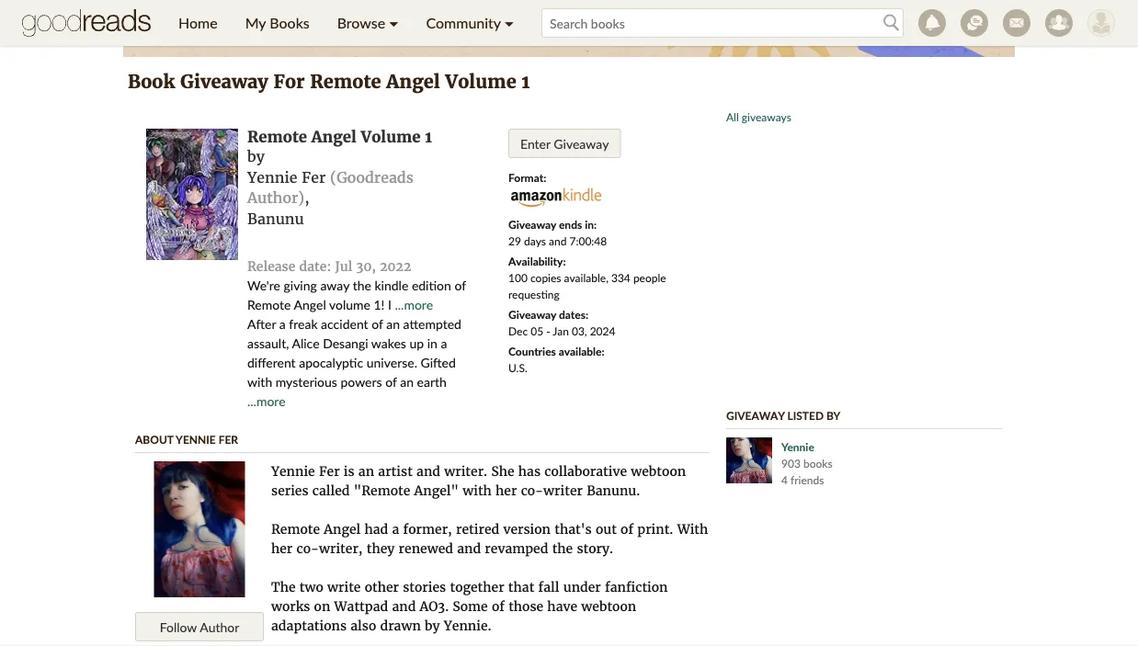 Task type: vqa. For each thing, say whether or not it's contained in the screenshot.
2nd wtf- from the left
no



Task type: locate. For each thing, give the bounding box(es) containing it.
0 horizontal spatial her
[[271, 540, 293, 557]]

inbox image
[[1003, 9, 1031, 37]]

...more link right i
[[395, 297, 433, 313]]

remote down series
[[271, 521, 320, 537]]

for
[[274, 70, 305, 93]]

revamped
[[485, 540, 549, 557]]

1
[[522, 70, 530, 93], [425, 127, 432, 146]]

and inside the giveaway ends in: 29 days and 7:00:47 availability: 100 copies available,         334 people requesting giveaway dates: dec 05         - jan 03, 2024 countries available: u.s.
[[549, 235, 567, 248]]

0 horizontal spatial volume
[[361, 127, 421, 146]]

9078127 image
[[154, 462, 245, 598]]

fer for yennie fer is an artist and writer. she has collaborative webtoon series called "remote angel" with her co-writer banunu.
[[319, 463, 340, 480]]

is
[[344, 463, 355, 480]]

(goodreads author)
[[247, 168, 414, 207]]

fer up 'called'
[[319, 463, 340, 480]]

alice
[[292, 336, 320, 351]]

the inside the remote angel had a former, retired version that's out of print. with her co-writer, they renewed and revamped the story.
[[552, 540, 573, 557]]

volume
[[445, 70, 517, 93], [361, 127, 421, 146]]

notifications image
[[919, 9, 946, 37]]

(goodreads
[[330, 168, 414, 187]]

by up yennie fer link
[[247, 147, 265, 166]]

...more after a freak accident of an attempted assault, alice desangi wakes up in a different apocalyptic universe. gifted with mysterious powers of an earth ...more
[[247, 297, 462, 409]]

my
[[245, 14, 266, 32]]

of left those
[[492, 598, 505, 615]]

co- down 'has'
[[521, 482, 544, 499]]

2022
[[380, 258, 411, 274]]

2 vertical spatial an
[[359, 463, 374, 480]]

called
[[313, 482, 350, 499]]

angel up writer,
[[324, 521, 361, 537]]

giveaway inside 'link'
[[554, 136, 609, 151]]

0 horizontal spatial ...more link
[[247, 394, 286, 409]]

1 vertical spatial ...more link
[[247, 394, 286, 409]]

giveaway right the enter
[[554, 136, 609, 151]]

and down ends at the top of the page
[[549, 235, 567, 248]]

0 horizontal spatial co-
[[297, 540, 319, 557]]

yennie for yennie 903 books 4 friends
[[782, 441, 815, 454]]

has
[[519, 463, 541, 480]]

jul
[[335, 258, 353, 274]]

remote inside we're giving away the kindle edition of remote angel volume 1! i
[[247, 297, 291, 313]]

...more link
[[395, 297, 433, 313], [247, 394, 286, 409]]

we're giving away the kindle edition of remote angel volume 1! i
[[247, 278, 466, 313]]

yennie fer
[[247, 168, 326, 187]]

in
[[427, 336, 438, 351]]

format:
[[509, 171, 547, 184]]

giveaway left listed
[[727, 409, 785, 422]]

the
[[353, 278, 372, 293], [552, 540, 573, 557]]

by
[[247, 147, 265, 166], [425, 617, 440, 634]]

▾ right community
[[505, 14, 514, 32]]

1 vertical spatial the
[[552, 540, 573, 557]]

her down she at the bottom of page
[[496, 482, 517, 499]]

fer
[[302, 168, 326, 187], [219, 433, 238, 446], [319, 463, 340, 480]]

▾
[[389, 14, 399, 32], [505, 14, 514, 32]]

a inside the remote angel had a former, retired version that's out of print. with her co-writer, they renewed and revamped the story.
[[392, 521, 400, 537]]

1 vertical spatial her
[[271, 540, 293, 557]]

0 vertical spatial by
[[247, 147, 265, 166]]

enter giveaway
[[521, 136, 609, 151]]

2 horizontal spatial a
[[441, 336, 447, 351]]

giveaway down 'home' "link"
[[180, 70, 268, 93]]

2 ▾ from the left
[[505, 14, 514, 32]]

0 vertical spatial webtoon
[[631, 463, 686, 480]]

yennie right about
[[176, 433, 216, 446]]

the two write other stories together that fall under fanfiction works on wattpad and ao3. some of those have webtoon adaptations also drawn by yennie.
[[271, 579, 668, 634]]

...more down different
[[247, 394, 286, 409]]

two
[[300, 579, 324, 595]]

giveaway
[[180, 70, 268, 93], [554, 136, 609, 151], [509, 218, 557, 231], [509, 308, 557, 321], [727, 409, 785, 422]]

friends
[[791, 474, 825, 487]]

and up "angel""
[[417, 463, 441, 480]]

1 horizontal spatial ...more
[[395, 297, 433, 313]]

1 vertical spatial co-
[[297, 540, 319, 557]]

2024
[[590, 325, 616, 338]]

0 horizontal spatial a
[[279, 316, 286, 332]]

0 vertical spatial a
[[279, 316, 286, 332]]

remote
[[310, 70, 381, 93], [247, 127, 307, 146], [247, 297, 291, 313], [271, 521, 320, 537]]

0 vertical spatial fer
[[302, 168, 326, 187]]

adaptations
[[271, 617, 347, 634]]

1 vertical spatial by
[[425, 617, 440, 634]]

0 vertical spatial her
[[496, 482, 517, 499]]

0 horizontal spatial with
[[247, 374, 272, 390]]

yennie inside yennie fer is an artist and writer. she has collaborative webtoon series called "remote angel" with her co-writer banunu.
[[271, 463, 315, 480]]

accident
[[321, 316, 369, 332]]

angel down browse ▾ dropdown button
[[386, 70, 440, 93]]

with
[[678, 521, 709, 537]]

with
[[247, 374, 272, 390], [463, 482, 492, 499]]

fer right about
[[219, 433, 238, 446]]

that's
[[555, 521, 592, 537]]

and inside yennie fer is an artist and writer. she has collaborative webtoon series called "remote angel" with her co-writer banunu.
[[417, 463, 441, 480]]

i
[[388, 297, 392, 313]]

and down retired
[[457, 540, 481, 557]]

2 vertical spatial a
[[392, 521, 400, 537]]

webtoon up the banunu.
[[631, 463, 686, 480]]

yennie inside yennie 903 books 4 friends
[[782, 441, 815, 454]]

fer up ,
[[302, 168, 326, 187]]

of inside we're giving away the kindle edition of remote angel volume 1! i
[[455, 278, 466, 293]]

yennie up author)
[[247, 168, 298, 187]]

volume up (goodreads
[[361, 127, 421, 146]]

giveaway up 05
[[509, 308, 557, 321]]

jan
[[553, 325, 569, 338]]

1 vertical spatial webtoon
[[582, 598, 637, 615]]

0 vertical spatial with
[[247, 374, 272, 390]]

webtoon inside the two write other stories together that fall under fanfiction works on wattpad and ao3. some of those have webtoon adaptations also drawn by yennie.
[[582, 598, 637, 615]]

0 horizontal spatial ...more
[[247, 394, 286, 409]]

of down universe.
[[386, 374, 397, 390]]

follow
[[160, 619, 197, 635]]

0 horizontal spatial 1
[[425, 127, 432, 146]]

by down ao3. at bottom left
[[425, 617, 440, 634]]

and
[[549, 235, 567, 248], [417, 463, 441, 480], [457, 540, 481, 557], [392, 598, 416, 615]]

volume down community ▾ dropdown button
[[445, 70, 517, 93]]

browse ▾ button
[[323, 0, 413, 46]]

away
[[320, 278, 350, 293]]

my group discussions image
[[961, 9, 989, 37]]

0 horizontal spatial by
[[247, 147, 265, 166]]

the down 30,
[[353, 278, 372, 293]]

with down writer.
[[463, 482, 492, 499]]

and up drawn
[[392, 598, 416, 615]]

book giveaway for remote angel volume 1
[[128, 70, 530, 93]]

1 horizontal spatial a
[[392, 521, 400, 537]]

1 horizontal spatial ▾
[[505, 14, 514, 32]]

webtoon down under
[[582, 598, 637, 615]]

advertisement region
[[123, 0, 1015, 57], [727, 533, 1003, 647]]

an inside yennie fer is an artist and writer. she has collaborative webtoon series called "remote angel" with her co-writer banunu.
[[359, 463, 374, 480]]

those
[[509, 598, 544, 615]]

yennie up series
[[271, 463, 315, 480]]

remote down we're
[[247, 297, 291, 313]]

1 vertical spatial a
[[441, 336, 447, 351]]

remote angel volume 1 link
[[247, 127, 432, 146]]

0 vertical spatial volume
[[445, 70, 517, 93]]

1 horizontal spatial her
[[496, 482, 517, 499]]

her
[[496, 482, 517, 499], [271, 540, 293, 557]]

after
[[247, 316, 276, 332]]

1 ▾ from the left
[[389, 14, 399, 32]]

the down that's
[[552, 540, 573, 557]]

up
[[410, 336, 424, 351]]

0 horizontal spatial ▾
[[389, 14, 399, 32]]

100
[[509, 271, 528, 285]]

-
[[547, 325, 551, 338]]

yennie 903 books 4 friends
[[782, 441, 833, 487]]

freak
[[289, 316, 318, 332]]

giveaway ends in: 29 days and 7:00:47 availability: 100 copies available,         334 people requesting giveaway dates: dec 05         - jan 03, 2024 countries available: u.s.
[[509, 218, 667, 375]]

0 vertical spatial an
[[387, 316, 400, 332]]

0 vertical spatial ...more
[[395, 297, 433, 313]]

her inside yennie fer is an artist and writer. she has collaborative webtoon series called "remote angel" with her co-writer banunu.
[[496, 482, 517, 499]]

903
[[782, 457, 801, 470]]

we're
[[247, 278, 280, 293]]

0 vertical spatial ...more link
[[395, 297, 433, 313]]

fer for yennie fer
[[302, 168, 326, 187]]

...more right i
[[395, 297, 433, 313]]

remote angel volume 1
[[247, 127, 432, 146]]

menu
[[165, 0, 528, 46]]

0 vertical spatial co-
[[521, 482, 544, 499]]

yennie for yennie fer is an artist and writer. she has collaborative webtoon series called "remote angel" with her co-writer banunu.
[[271, 463, 315, 480]]

angel up 'freak'
[[294, 297, 326, 313]]

1 horizontal spatial by
[[425, 617, 440, 634]]

yennie
[[247, 168, 298, 187], [176, 433, 216, 446], [782, 441, 815, 454], [271, 463, 315, 480]]

1 horizontal spatial with
[[463, 482, 492, 499]]

▾ right browse
[[389, 14, 399, 32]]

1 vertical spatial an
[[400, 374, 414, 390]]

an down universe.
[[400, 374, 414, 390]]

fer inside yennie fer is an artist and writer. she has collaborative webtoon series called "remote angel" with her co-writer banunu.
[[319, 463, 340, 480]]

2 vertical spatial fer
[[319, 463, 340, 480]]

1 vertical spatial with
[[463, 482, 492, 499]]

wakes
[[371, 336, 406, 351]]

0 vertical spatial the
[[353, 278, 372, 293]]

available:
[[559, 345, 605, 358]]

an right is
[[359, 463, 374, 480]]

listed
[[788, 409, 824, 422]]

co- inside the remote angel had a former, retired version that's out of print. with her co-writer, they renewed and revamped the story.
[[297, 540, 319, 557]]

1 horizontal spatial co-
[[521, 482, 544, 499]]

browse ▾
[[337, 14, 399, 32]]

a
[[279, 316, 286, 332], [441, 336, 447, 351], [392, 521, 400, 537]]

with down different
[[247, 374, 272, 390]]

an down i
[[387, 316, 400, 332]]

0 vertical spatial 1
[[522, 70, 530, 93]]

"remote
[[354, 482, 411, 499]]

0 horizontal spatial the
[[353, 278, 372, 293]]

yennie up 903
[[782, 441, 815, 454]]

a right in
[[441, 336, 447, 351]]

and inside the remote angel had a former, retired version that's out of print. with her co-writer, they renewed and revamped the story.
[[457, 540, 481, 557]]

her up the
[[271, 540, 293, 557]]

angel inside we're giving away the kindle edition of remote angel volume 1! i
[[294, 297, 326, 313]]

1 vertical spatial volume
[[361, 127, 421, 146]]

of inside the two write other stories together that fall under fanfiction works on wattpad and ao3. some of those have webtoon adaptations also drawn by yennie.
[[492, 598, 505, 615]]

a right had at left
[[392, 521, 400, 537]]

co- inside yennie fer is an artist and writer. she has collaborative webtoon series called "remote angel" with her co-writer banunu.
[[521, 482, 544, 499]]

of right edition
[[455, 278, 466, 293]]

7:00:47
[[570, 235, 607, 248]]

...more link down different
[[247, 394, 286, 409]]

1 horizontal spatial ...more link
[[395, 297, 433, 313]]

co- up the 'two'
[[297, 540, 319, 557]]

a left 'freak'
[[279, 316, 286, 332]]

334
[[612, 271, 631, 285]]

1 horizontal spatial the
[[552, 540, 573, 557]]

of right out on the right of the page
[[621, 521, 634, 537]]



Task type: describe. For each thing, give the bounding box(es) containing it.
remote up remote angel volume 1
[[310, 70, 381, 93]]

my books
[[245, 14, 310, 32]]

enter
[[521, 136, 551, 151]]

by inside the two write other stories together that fall under fanfiction works on wattpad and ao3. some of those have webtoon adaptations also drawn by yennie.
[[425, 617, 440, 634]]

author)
[[247, 189, 305, 207]]

out
[[596, 521, 617, 537]]

in:
[[585, 218, 597, 231]]

yennie link
[[782, 439, 865, 456]]

on
[[314, 598, 331, 615]]

giveaway listed by
[[727, 409, 841, 422]]

her inside the remote angel had a former, retired version that's out of print. with her co-writer, they renewed and revamped the story.
[[271, 540, 293, 557]]

0 vertical spatial advertisement region
[[123, 0, 1015, 57]]

giving
[[284, 278, 317, 293]]

of inside the remote angel had a former, retired version that's out of print. with her co-writer, they renewed and revamped the story.
[[621, 521, 634, 537]]

about yennie fer link
[[135, 433, 238, 446]]

writer
[[544, 482, 583, 499]]

menu containing home
[[165, 0, 528, 46]]

remote up yennie fer link
[[247, 127, 307, 146]]

angel inside the remote angel had a former, retired version that's out of print. with her co-writer, they renewed and revamped the story.
[[324, 521, 361, 537]]

wattpad
[[334, 598, 388, 615]]

yennie fer is an artist and writer. she has collaborative webtoon series called "remote angel" with her co-writer banunu.
[[271, 463, 686, 499]]

books
[[270, 14, 310, 32]]

powers
[[341, 374, 382, 390]]

1 horizontal spatial volume
[[445, 70, 517, 93]]

dec
[[509, 325, 528, 338]]

ao3.
[[420, 598, 449, 615]]

1 vertical spatial fer
[[219, 433, 238, 446]]

writer.
[[444, 463, 488, 480]]

remote angel volume 1 by yennie fer image
[[146, 129, 238, 260]]

▾ for community ▾
[[505, 14, 514, 32]]

with inside ...more after a freak accident of an attempted assault, alice desangi wakes up in a different apocalyptic universe. gifted with mysterious powers of an earth ...more
[[247, 374, 272, 390]]

mysterious
[[276, 374, 337, 390]]

Search for books to add to your shelves search field
[[542, 8, 904, 38]]

all giveaways link
[[727, 110, 792, 123]]

home
[[178, 14, 218, 32]]

giveaway up "days"
[[509, 218, 557, 231]]

other
[[365, 579, 399, 595]]

story.
[[577, 540, 614, 557]]

▾ for browse ▾
[[389, 14, 399, 32]]

remote angel had a former, retired version that's out of print. with her co-writer, they renewed and revamped the story.
[[271, 521, 709, 557]]

under
[[564, 579, 601, 595]]

universe.
[[367, 355, 418, 371]]

4
[[782, 474, 788, 487]]

availability:
[[509, 255, 566, 268]]

together
[[450, 579, 505, 595]]

friend requests image
[[1046, 9, 1073, 37]]

some
[[453, 598, 488, 615]]

kindle book image
[[509, 186, 602, 209]]

community
[[426, 14, 501, 32]]

community ▾ button
[[413, 0, 528, 46]]

release
[[247, 258, 296, 274]]

edition
[[412, 278, 451, 293]]

copies
[[531, 271, 562, 285]]

author
[[200, 619, 239, 635]]

follow author button
[[135, 612, 264, 642]]

banunu link
[[247, 210, 304, 228]]

works
[[271, 598, 310, 615]]

desangi
[[323, 336, 368, 351]]

different
[[247, 355, 296, 371]]

1 vertical spatial 1
[[425, 127, 432, 146]]

of down '1!'
[[372, 316, 383, 332]]

attempted
[[403, 316, 462, 332]]

the inside we're giving away the kindle edition of remote angel volume 1! i
[[353, 278, 372, 293]]

ends
[[559, 218, 582, 231]]

fanfiction
[[605, 579, 668, 595]]

banunu
[[247, 210, 304, 228]]

enter giveaway link
[[509, 129, 621, 158]]

1 vertical spatial advertisement region
[[727, 533, 1003, 647]]

series
[[271, 482, 309, 499]]

angel"
[[414, 482, 459, 499]]

remote inside the remote angel had a former, retired version that's out of print. with her co-writer, they renewed and revamped the story.
[[271, 521, 320, 537]]

writer,
[[319, 540, 363, 557]]

drawn
[[380, 617, 421, 634]]

banunu.
[[587, 482, 640, 499]]

with inside yennie fer is an artist and writer. she has collaborative webtoon series called "remote angel" with her co-writer banunu.
[[463, 482, 492, 499]]

renewed
[[399, 540, 453, 557]]

1 horizontal spatial 1
[[522, 70, 530, 93]]

all
[[727, 110, 739, 123]]

05
[[531, 325, 544, 338]]

Search books text field
[[542, 8, 904, 38]]

30,
[[357, 258, 376, 274]]

u.s.
[[509, 361, 528, 375]]

yennie for yennie fer
[[247, 168, 298, 187]]

webtoon inside yennie fer is an artist and writer. she has collaborative webtoon series called "remote angel" with her co-writer banunu.
[[631, 463, 686, 480]]

giveaways
[[742, 110, 792, 123]]

have
[[548, 598, 578, 615]]

that
[[509, 579, 535, 595]]

people
[[634, 271, 667, 285]]

stories
[[403, 579, 446, 595]]

retired
[[456, 521, 500, 537]]

and inside the two write other stories together that fall under fanfiction works on wattpad and ao3. some of those have webtoon adaptations also drawn by yennie.
[[392, 598, 416, 615]]

former,
[[403, 521, 452, 537]]

requesting
[[509, 288, 560, 301]]

29
[[509, 235, 521, 248]]

1 vertical spatial ...more
[[247, 394, 286, 409]]

apocalyptic
[[299, 355, 363, 371]]

version
[[503, 521, 551, 537]]

about
[[135, 433, 174, 446]]

by
[[827, 409, 841, 422]]

yennie.
[[444, 617, 492, 634]]

browse
[[337, 14, 386, 32]]

available,
[[564, 271, 609, 285]]

my books link
[[231, 0, 323, 46]]

follow author
[[160, 619, 239, 635]]

03,
[[572, 325, 587, 338]]

home link
[[165, 0, 231, 46]]

1!
[[374, 297, 385, 313]]

bob builder image
[[1088, 9, 1116, 37]]

about yennie fer
[[135, 433, 238, 446]]

all giveaways
[[727, 110, 792, 123]]

she
[[492, 463, 515, 480]]

the
[[271, 579, 296, 595]]

angel up (goodreads author)
[[312, 127, 357, 146]]



